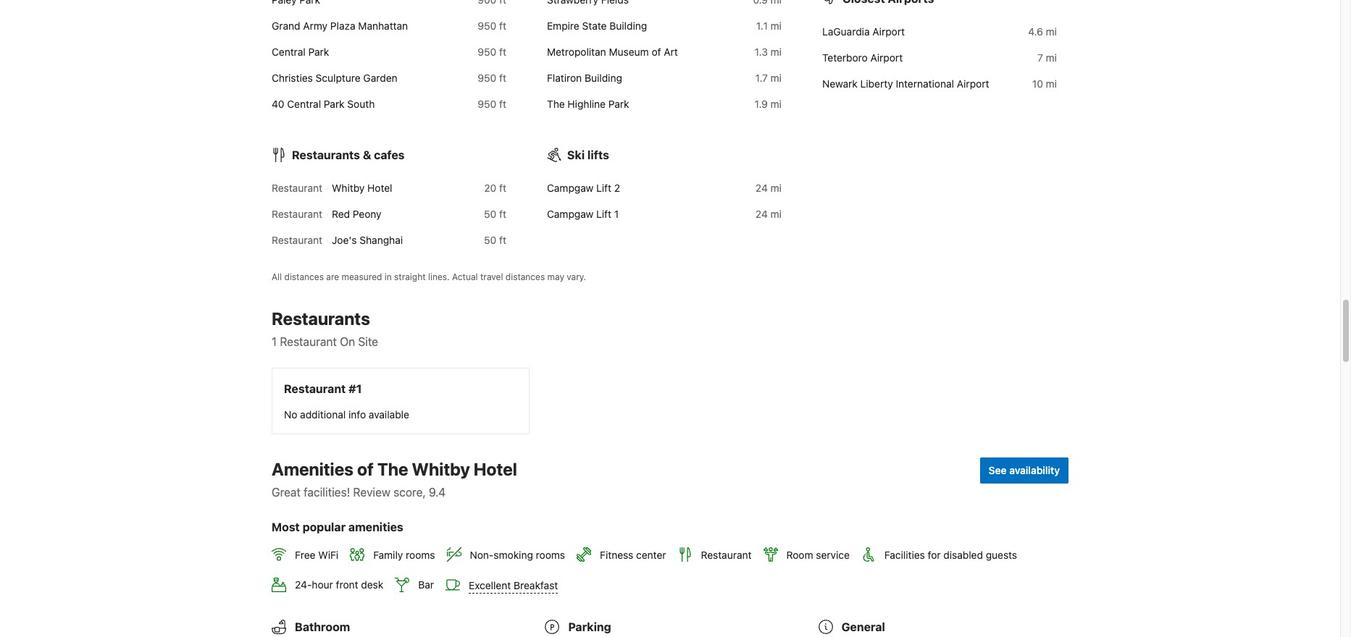 Task type: locate. For each thing, give the bounding box(es) containing it.
2 campgaw from the top
[[547, 208, 594, 220]]

campgaw for campgaw lift 1
[[547, 208, 594, 220]]

mi for campgaw lift 2
[[771, 182, 782, 194]]

central down grand
[[272, 45, 306, 58]]

1 vertical spatial campgaw
[[547, 208, 594, 220]]

4 950 ft from the top
[[478, 98, 506, 110]]

950 for park
[[478, 98, 497, 110]]

1 vertical spatial 24 mi
[[756, 208, 782, 220]]

1 vertical spatial 24
[[756, 208, 768, 220]]

park right highline
[[608, 98, 629, 110]]

2 lift from the top
[[596, 208, 611, 220]]

state
[[582, 19, 607, 32]]

christies sculpture garden
[[272, 72, 398, 84]]

1 50 ft from the top
[[484, 208, 506, 220]]

lift
[[596, 182, 611, 194], [596, 208, 611, 220]]

grand army plaza manhattan
[[272, 19, 408, 32]]

1 950 from the top
[[478, 19, 497, 32]]

1 horizontal spatial the
[[547, 98, 565, 110]]

travel
[[480, 272, 503, 282]]

mi for metropolitan museum of art
[[771, 45, 782, 58]]

1 horizontal spatial distances
[[506, 272, 545, 282]]

1 campgaw from the top
[[547, 182, 594, 194]]

park
[[308, 45, 329, 58], [324, 98, 345, 110], [608, 98, 629, 110]]

0 horizontal spatial distances
[[284, 272, 324, 282]]

restaurants for restaurants 1 restaurant on site
[[272, 309, 370, 329]]

950 for garden
[[478, 72, 497, 84]]

non-
[[470, 549, 494, 562]]

24 for campgaw lift 2
[[756, 182, 768, 194]]

1 24 mi from the top
[[756, 182, 782, 194]]

4 950 from the top
[[478, 98, 497, 110]]

1 lift from the top
[[596, 182, 611, 194]]

40
[[272, 98, 284, 110]]

lift down the campgaw lift 2
[[596, 208, 611, 220]]

building
[[610, 19, 647, 32], [585, 72, 622, 84]]

mi for laguardia airport
[[1046, 25, 1057, 38]]

center
[[636, 549, 666, 562]]

50 ft
[[484, 208, 506, 220], [484, 234, 506, 246]]

2 50 ft from the top
[[484, 234, 506, 246]]

whitby
[[332, 182, 365, 194], [412, 459, 470, 480]]

building down metropolitan museum of art
[[585, 72, 622, 84]]

building up museum
[[610, 19, 647, 32]]

airport for teterboro airport
[[871, 51, 903, 64]]

0 horizontal spatial rooms
[[406, 549, 435, 562]]

1 vertical spatial 50 ft
[[484, 234, 506, 246]]

fitness
[[600, 549, 633, 562]]

park down "christies sculpture garden"
[[324, 98, 345, 110]]

shanghai
[[360, 234, 403, 246]]

1 vertical spatial hotel
[[474, 459, 517, 480]]

mi for teterboro airport
[[1046, 51, 1057, 64]]

restaurants 1 restaurant on site
[[272, 309, 378, 348]]

0 vertical spatial 1
[[614, 208, 619, 220]]

central
[[272, 45, 306, 58], [287, 98, 321, 110]]

room
[[787, 549, 813, 562]]

1 50 from the top
[[484, 208, 497, 220]]

of left art
[[652, 45, 661, 58]]

0 vertical spatial 50 ft
[[484, 208, 506, 220]]

ski
[[567, 148, 585, 161]]

red peony
[[332, 208, 382, 220]]

family rooms
[[373, 549, 435, 562]]

1 distances from the left
[[284, 272, 324, 282]]

24
[[756, 182, 768, 194], [756, 208, 768, 220]]

50 ft for red peony
[[484, 208, 506, 220]]

1 vertical spatial building
[[585, 72, 622, 84]]

mi for the highline park
[[771, 98, 782, 110]]

whitby up red
[[332, 182, 365, 194]]

1.7 mi
[[755, 72, 782, 84]]

distances right 'all' at top
[[284, 272, 324, 282]]

restaurant inside restaurants 1 restaurant on site
[[280, 335, 337, 348]]

international
[[896, 77, 954, 90]]

rooms up breakfast
[[536, 549, 565, 562]]

3 ft from the top
[[499, 72, 506, 84]]

0 vertical spatial of
[[652, 45, 661, 58]]

950
[[478, 19, 497, 32], [478, 45, 497, 58], [478, 72, 497, 84], [478, 98, 497, 110]]

central right 40
[[287, 98, 321, 110]]

ski lifts
[[567, 148, 609, 161]]

mi for empire state building
[[771, 19, 782, 32]]

0 horizontal spatial whitby
[[332, 182, 365, 194]]

3 950 from the top
[[478, 72, 497, 84]]

0 vertical spatial hotel
[[367, 182, 392, 194]]

the down flatiron
[[547, 98, 565, 110]]

distances left may
[[506, 272, 545, 282]]

50 down the 20 in the top of the page
[[484, 208, 497, 220]]

amenities
[[272, 459, 353, 480]]

24-
[[295, 579, 312, 592]]

50 ft up travel
[[484, 234, 506, 246]]

distances
[[284, 272, 324, 282], [506, 272, 545, 282]]

score,
[[394, 486, 426, 499]]

airport up liberty
[[871, 51, 903, 64]]

50 up travel
[[484, 234, 497, 246]]

2 950 from the top
[[478, 45, 497, 58]]

1.1
[[756, 19, 768, 32]]

museum
[[609, 45, 649, 58]]

peony
[[353, 208, 382, 220]]

24 mi for 1
[[756, 208, 782, 220]]

most popular amenities
[[272, 521, 403, 534]]

of up review
[[357, 459, 374, 480]]

airport up teterboro airport
[[873, 25, 905, 38]]

info
[[349, 408, 366, 421]]

empire
[[547, 19, 579, 32]]

24 for campgaw lift 1
[[756, 208, 768, 220]]

7
[[1038, 51, 1043, 64]]

lift for 1
[[596, 208, 611, 220]]

plaza
[[330, 19, 355, 32]]

site
[[358, 335, 378, 348]]

grand
[[272, 19, 300, 32]]

airport
[[873, 25, 905, 38], [871, 51, 903, 64], [957, 77, 989, 90]]

1.9
[[755, 98, 768, 110]]

2 rooms from the left
[[536, 549, 565, 562]]

on
[[340, 335, 355, 348]]

campgaw up campgaw lift 1
[[547, 182, 594, 194]]

restaurants up on
[[272, 309, 370, 329]]

0 vertical spatial campgaw
[[547, 182, 594, 194]]

0 horizontal spatial the
[[377, 459, 408, 480]]

2 24 mi from the top
[[756, 208, 782, 220]]

950 ft
[[478, 19, 506, 32], [478, 45, 506, 58], [478, 72, 506, 84], [478, 98, 506, 110]]

950 for plaza
[[478, 19, 497, 32]]

1 24 from the top
[[756, 182, 768, 194]]

south
[[347, 98, 375, 110]]

1 down 2
[[614, 208, 619, 220]]

liberty
[[860, 77, 893, 90]]

ft
[[499, 19, 506, 32], [499, 45, 506, 58], [499, 72, 506, 84], [499, 98, 506, 110], [499, 182, 506, 194], [499, 208, 506, 220], [499, 234, 506, 246]]

empire state building
[[547, 19, 647, 32]]

park for flatiron
[[608, 98, 629, 110]]

2 ft from the top
[[499, 45, 506, 58]]

mi for newark liberty international airport
[[1046, 77, 1057, 90]]

amenities
[[349, 521, 403, 534]]

rooms up 'bar'
[[406, 549, 435, 562]]

3 950 ft from the top
[[478, 72, 506, 84]]

park down "army"
[[308, 45, 329, 58]]

0 horizontal spatial of
[[357, 459, 374, 480]]

2 distances from the left
[[506, 272, 545, 282]]

1 vertical spatial 1
[[272, 335, 277, 348]]

0 vertical spatial whitby
[[332, 182, 365, 194]]

1 down 'all' at top
[[272, 335, 277, 348]]

0 vertical spatial 24
[[756, 182, 768, 194]]

0 vertical spatial 24 mi
[[756, 182, 782, 194]]

guests
[[986, 549, 1017, 562]]

24 mi
[[756, 182, 782, 194], [756, 208, 782, 220]]

1.9 mi
[[755, 98, 782, 110]]

measured
[[342, 272, 382, 282]]

restaurants inside restaurants 1 restaurant on site
[[272, 309, 370, 329]]

50 ft down 20 ft
[[484, 208, 506, 220]]

campgaw lift 1
[[547, 208, 619, 220]]

0 horizontal spatial 1
[[272, 335, 277, 348]]

lift left 2
[[596, 182, 611, 194]]

0 vertical spatial restaurants
[[292, 148, 360, 161]]

flatiron building
[[547, 72, 622, 84]]

1 950 ft from the top
[[478, 19, 506, 32]]

room service
[[787, 549, 850, 562]]

1 horizontal spatial whitby
[[412, 459, 470, 480]]

lines.
[[428, 272, 450, 282]]

1 horizontal spatial rooms
[[536, 549, 565, 562]]

1 vertical spatial airport
[[871, 51, 903, 64]]

1 vertical spatial of
[[357, 459, 374, 480]]

1 vertical spatial the
[[377, 459, 408, 480]]

manhattan
[[358, 19, 408, 32]]

restaurant #1
[[284, 382, 362, 395]]

restaurants
[[292, 148, 360, 161], [272, 309, 370, 329]]

the up score,
[[377, 459, 408, 480]]

restaurants left &
[[292, 148, 360, 161]]

0 horizontal spatial hotel
[[367, 182, 392, 194]]

0 vertical spatial airport
[[873, 25, 905, 38]]

whitby up 9.4
[[412, 459, 470, 480]]

0 vertical spatial 50
[[484, 208, 497, 220]]

1 ft from the top
[[499, 19, 506, 32]]

20 ft
[[484, 182, 506, 194]]

1 vertical spatial 50
[[484, 234, 497, 246]]

campgaw
[[547, 182, 594, 194], [547, 208, 594, 220]]

1 rooms from the left
[[406, 549, 435, 562]]

1 vertical spatial whitby
[[412, 459, 470, 480]]

campgaw down the campgaw lift 2
[[547, 208, 594, 220]]

non-smoking rooms
[[470, 549, 565, 562]]

general
[[842, 621, 885, 634]]

950 ft for plaza
[[478, 19, 506, 32]]

1 vertical spatial restaurants
[[272, 309, 370, 329]]

2 vertical spatial airport
[[957, 77, 989, 90]]

2 24 from the top
[[756, 208, 768, 220]]

airport right international
[[957, 77, 989, 90]]

2 50 from the top
[[484, 234, 497, 246]]

parking
[[568, 621, 611, 634]]

0 vertical spatial lift
[[596, 182, 611, 194]]

smoking
[[494, 549, 533, 562]]

1 vertical spatial lift
[[596, 208, 611, 220]]

1 horizontal spatial hotel
[[474, 459, 517, 480]]

24 mi for 2
[[756, 182, 782, 194]]



Task type: vqa. For each thing, say whether or not it's contained in the screenshot.
From inside EDGE HOTEL WASHINGTON HEIGHTS IS 5 MILES FROM THE CENTER OF NEW YORK. ALL DISTANCES ARE MEASURED IN STRAIGHT LINES. ACTUAL TRAVEL DISTANCES MAY VARY.
no



Task type: describe. For each thing, give the bounding box(es) containing it.
free wifi
[[295, 549, 339, 562]]

garden
[[363, 72, 398, 84]]

restaurants for restaurants & cafes
[[292, 148, 360, 161]]

newark
[[822, 77, 858, 90]]

most
[[272, 521, 300, 534]]

the inside amenities of the whitby hotel great facilities! review score, 9.4
[[377, 459, 408, 480]]

are
[[326, 272, 339, 282]]

airport for laguardia airport
[[873, 25, 905, 38]]

9.4
[[429, 486, 446, 499]]

no
[[284, 408, 297, 421]]

see
[[989, 464, 1007, 477]]

1 vertical spatial central
[[287, 98, 321, 110]]

24-hour front desk
[[295, 579, 383, 592]]

0 vertical spatial the
[[547, 98, 565, 110]]

newark liberty international airport
[[822, 77, 989, 90]]

whitby hotel
[[332, 182, 392, 194]]

for
[[928, 549, 941, 562]]

in
[[385, 272, 392, 282]]

metropolitan
[[547, 45, 606, 58]]

family
[[373, 549, 403, 562]]

2 950 ft from the top
[[478, 45, 506, 58]]

art
[[664, 45, 678, 58]]

1.3 mi
[[755, 45, 782, 58]]

40 central park south
[[272, 98, 375, 110]]

popular
[[303, 521, 346, 534]]

wifi
[[318, 549, 339, 562]]

laguardia airport
[[822, 25, 905, 38]]

mi for flatiron building
[[771, 72, 782, 84]]

campgaw for campgaw lift 2
[[547, 182, 594, 194]]

red
[[332, 208, 350, 220]]

no additional info available
[[284, 408, 409, 421]]

see availability
[[989, 464, 1060, 477]]

0 vertical spatial building
[[610, 19, 647, 32]]

may
[[547, 272, 564, 282]]

whitby inside amenities of the whitby hotel great facilities! review score, 9.4
[[412, 459, 470, 480]]

2
[[614, 182, 620, 194]]

facilities!
[[304, 486, 350, 499]]

7 mi
[[1038, 51, 1057, 64]]

hour
[[312, 579, 333, 592]]

joe's shanghai
[[332, 234, 403, 246]]

5 ft from the top
[[499, 182, 506, 194]]

actual
[[452, 272, 478, 282]]

vary.
[[567, 272, 586, 282]]

fitness center
[[600, 549, 666, 562]]

campgaw lift 2
[[547, 182, 620, 194]]

lifts
[[588, 148, 609, 161]]

4.6
[[1028, 25, 1043, 38]]

of inside amenities of the whitby hotel great facilities! review score, 9.4
[[357, 459, 374, 480]]

breakfast
[[514, 579, 558, 592]]

sculpture
[[316, 72, 361, 84]]

lift for 2
[[596, 182, 611, 194]]

facilities
[[885, 549, 925, 562]]

50 for peony
[[484, 208, 497, 220]]

1 inside restaurants 1 restaurant on site
[[272, 335, 277, 348]]

army
[[303, 19, 328, 32]]

10
[[1032, 77, 1043, 90]]

excellent breakfast
[[469, 579, 558, 592]]

50 ft for joe's shanghai
[[484, 234, 506, 246]]

the highline park
[[547, 98, 629, 110]]

6 ft from the top
[[499, 208, 506, 220]]

1.7
[[755, 72, 768, 84]]

highline
[[568, 98, 606, 110]]

desk
[[361, 579, 383, 592]]

disabled
[[944, 549, 983, 562]]

joe's
[[332, 234, 357, 246]]

straight
[[394, 272, 426, 282]]

flatiron
[[547, 72, 582, 84]]

review
[[353, 486, 391, 499]]

1 horizontal spatial of
[[652, 45, 661, 58]]

7 ft from the top
[[499, 234, 506, 246]]

all
[[272, 272, 282, 282]]

cafes
[[374, 148, 405, 161]]

&
[[363, 148, 371, 161]]

available
[[369, 408, 409, 421]]

amenities of the whitby hotel great facilities! review score, 9.4
[[272, 459, 517, 499]]

1 horizontal spatial 1
[[614, 208, 619, 220]]

950 ft for park
[[478, 98, 506, 110]]

christies
[[272, 72, 313, 84]]

teterboro
[[822, 51, 868, 64]]

bathroom
[[295, 621, 350, 634]]

front
[[336, 579, 358, 592]]

facilities for disabled guests
[[885, 549, 1017, 562]]

restaurants & cafes
[[292, 148, 405, 161]]

excellent
[[469, 579, 511, 592]]

4 ft from the top
[[499, 98, 506, 110]]

central park
[[272, 45, 329, 58]]

#1
[[349, 382, 362, 395]]

hotel inside amenities of the whitby hotel great facilities! review score, 9.4
[[474, 459, 517, 480]]

950 ft for garden
[[478, 72, 506, 84]]

mi for campgaw lift 1
[[771, 208, 782, 220]]

50 for shanghai
[[484, 234, 497, 246]]

free
[[295, 549, 316, 562]]

0 vertical spatial central
[[272, 45, 306, 58]]

park for christies
[[324, 98, 345, 110]]

metropolitan museum of art
[[547, 45, 678, 58]]

service
[[816, 549, 850, 562]]

1.3
[[755, 45, 768, 58]]



